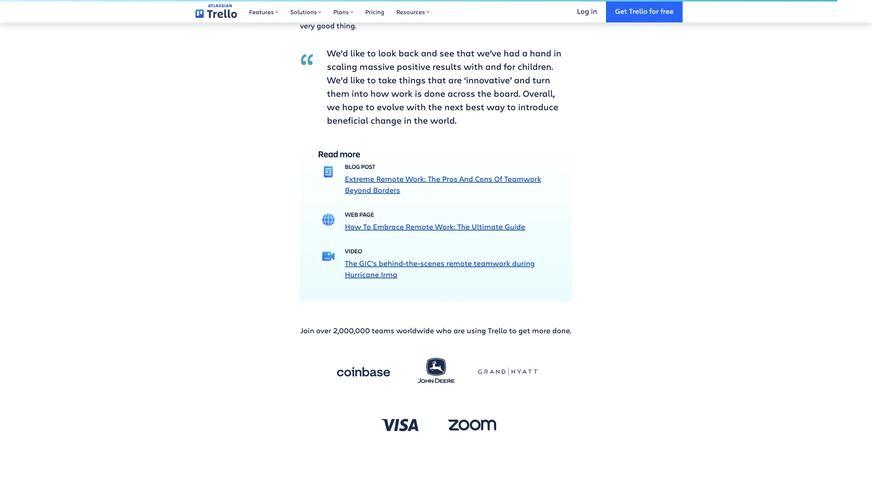 Task type: locate. For each thing, give the bounding box(es) containing it.
more up blog
[[340, 148, 360, 160]]

0 vertical spatial the
[[428, 174, 440, 184]]

zoom logo image
[[442, 410, 503, 440]]

into
[[352, 87, 368, 100]]

2,000,000
[[333, 326, 370, 336]]

means
[[342, 0, 366, 8]]

work: for page
[[435, 222, 456, 232]]

and left see
[[421, 47, 437, 59]]

to up 'massive'
[[367, 47, 376, 59]]

0 vertical spatial very
[[415, 10, 430, 20]]

are up across
[[448, 74, 462, 86]]

0 horizontal spatial remote
[[376, 174, 404, 184]]

look inside we'd like to look back and see that we've had a hand in scaling massive positive results with and for children. we'd like to take things that are 'innovative' and turn them into how work is done across the board. overall, we hope to evolve with the next best way to introduce beneficial change in the world.
[[378, 47, 396, 59]]

the down done
[[428, 101, 442, 113]]

0 horizontal spatial and
[[421, 47, 437, 59]]

the inside read more blog post extreme remote work: the pros and cons of teamwork beyond borders
[[428, 174, 440, 184]]

things
[[399, 74, 426, 86]]

use
[[318, 10, 330, 20]]

look inside overall this means that the gic portfolio of projects, like the trello boards they use to track them, will look very different in a year's time. and that's a very good thing.
[[398, 10, 413, 20]]

in inside 'log in' link
[[591, 6, 597, 16]]

and
[[421, 47, 437, 59], [485, 60, 502, 73], [514, 74, 531, 86]]

page progress progress bar
[[0, 0, 838, 1]]

to down 'massive'
[[367, 74, 376, 86]]

look up 'massive'
[[378, 47, 396, 59]]

1 horizontal spatial very
[[415, 10, 430, 20]]

trello inside overall this means that the gic portfolio of projects, like the trello boards they use to track them, will look very different in a year's time. and that's a very good thing.
[[514, 0, 533, 8]]

board.
[[494, 87, 521, 100]]

0 vertical spatial we'd
[[327, 47, 348, 59]]

like
[[486, 0, 499, 8], [350, 47, 365, 59], [350, 74, 365, 86]]

a down projects,
[[472, 10, 477, 20]]

using
[[467, 326, 486, 336]]

track
[[341, 10, 359, 20]]

1 we'd from the top
[[327, 47, 348, 59]]

across
[[448, 87, 475, 100]]

1 horizontal spatial the
[[428, 174, 440, 184]]

to
[[363, 222, 371, 232]]

remote up borders
[[376, 174, 404, 184]]

trello up time.
[[514, 0, 533, 8]]

remote right embrace
[[406, 222, 433, 232]]

to
[[332, 10, 339, 20], [367, 47, 376, 59], [367, 74, 376, 86], [366, 101, 375, 113], [507, 101, 516, 113], [509, 326, 517, 336]]

work
[[391, 87, 413, 100]]

solutions
[[290, 8, 317, 16]]

1 vertical spatial the
[[458, 222, 470, 232]]

in right log in the top right of the page
[[591, 6, 597, 16]]

0 vertical spatial more
[[340, 148, 360, 160]]

0 vertical spatial remote
[[376, 174, 404, 184]]

with down is
[[407, 101, 426, 113]]

in right change
[[404, 114, 412, 127]]

1 horizontal spatial with
[[464, 60, 483, 73]]

that right see
[[457, 47, 475, 59]]

grand hyatt logo image
[[478, 357, 539, 387]]

0 vertical spatial and
[[521, 10, 534, 20]]

1 horizontal spatial and
[[521, 10, 534, 20]]

and right time.
[[521, 10, 534, 20]]

extreme remote work: the pros and cons of teamwork beyond borders link
[[345, 174, 542, 195]]

the inside web page how to embrace remote work: the ultimate guide
[[458, 222, 470, 232]]

0 horizontal spatial more
[[340, 148, 360, 160]]

video
[[345, 247, 362, 255]]

work: left pros
[[406, 174, 426, 184]]

turn
[[533, 74, 550, 86]]

with up 'innovative'
[[464, 60, 483, 73]]

2 vertical spatial the
[[345, 258, 357, 269]]

how
[[371, 87, 389, 100]]

1 horizontal spatial that
[[428, 74, 446, 86]]

the left pros
[[428, 174, 440, 184]]

plans
[[333, 8, 349, 16]]

0 horizontal spatial that
[[368, 0, 383, 8]]

video the gic's behind-the-scenes remote teamwork during hurricane irma
[[345, 247, 535, 280]]

and down the we've
[[485, 60, 502, 73]]

thing.
[[337, 21, 357, 31]]

gic
[[399, 0, 411, 8]]

scaling
[[327, 60, 357, 73]]

1 vertical spatial are
[[454, 326, 465, 336]]

very down they
[[300, 21, 315, 31]]

that
[[368, 0, 383, 8], [457, 47, 475, 59], [428, 74, 446, 86]]

overall
[[300, 0, 325, 8]]

1 vertical spatial look
[[378, 47, 396, 59]]

1 horizontal spatial and
[[485, 60, 502, 73]]

like up "into"
[[350, 74, 365, 86]]

0 horizontal spatial work:
[[406, 174, 426, 184]]

way
[[487, 101, 505, 113]]

look down gic
[[398, 10, 413, 20]]

with
[[464, 60, 483, 73], [407, 101, 426, 113]]

the down video
[[345, 258, 357, 269]]

are right who
[[454, 326, 465, 336]]

that's
[[536, 10, 557, 20]]

1 vertical spatial and
[[485, 60, 502, 73]]

0 vertical spatial look
[[398, 10, 413, 20]]

1 vertical spatial we'd
[[327, 74, 348, 86]]

work: up video the gic's behind-the-scenes remote teamwork during hurricane irma on the bottom of the page
[[435, 222, 456, 232]]

the for page
[[458, 222, 470, 232]]

2 we'd from the top
[[327, 74, 348, 86]]

join
[[301, 326, 314, 336]]

0 horizontal spatial the
[[345, 258, 357, 269]]

that up them,
[[368, 0, 383, 8]]

'innovative'
[[464, 74, 512, 86]]

1 vertical spatial more
[[532, 326, 551, 336]]

the for more
[[428, 174, 440, 184]]

next
[[445, 101, 464, 113]]

the up time.
[[500, 0, 512, 8]]

we'd up scaling
[[327, 47, 348, 59]]

1 vertical spatial for
[[504, 60, 516, 73]]

and
[[521, 10, 534, 20], [460, 174, 473, 184]]

trello right get
[[629, 6, 648, 16]]

portfolio
[[413, 0, 444, 8]]

more inside read more blog post extreme remote work: the pros and cons of teamwork beyond borders
[[340, 148, 360, 160]]

that up done
[[428, 74, 446, 86]]

to down the board.
[[507, 101, 516, 113]]

and down children.
[[514, 74, 531, 86]]

we'd up them
[[327, 74, 348, 86]]

in down projects,
[[464, 10, 470, 20]]

embrace
[[373, 222, 404, 232]]

very down portfolio
[[415, 10, 430, 20]]

work: inside read more blog post extreme remote work: the pros and cons of teamwork beyond borders
[[406, 174, 426, 184]]

log
[[577, 6, 589, 16]]

free
[[661, 6, 674, 16]]

0 horizontal spatial and
[[460, 174, 473, 184]]

are inside we'd like to look back and see that we've had a hand in scaling massive positive results with and for children. we'd like to take things that are 'innovative' and turn them into how work is done across the board. overall, we hope to evolve with the next best way to introduce beneficial change in the world.
[[448, 74, 462, 86]]

like up scaling
[[350, 47, 365, 59]]

0 vertical spatial work:
[[406, 174, 426, 184]]

the
[[428, 174, 440, 184], [458, 222, 470, 232], [345, 258, 357, 269]]

like inside overall this means that the gic portfolio of projects, like the trello boards they use to track them, will look very different in a year's time. and that's a very good thing.
[[486, 0, 499, 8]]

see
[[440, 47, 454, 59]]

extreme
[[345, 174, 375, 184]]

1 horizontal spatial for
[[650, 6, 659, 16]]

back
[[399, 47, 419, 59]]

the left ultimate
[[458, 222, 470, 232]]

done
[[424, 87, 446, 100]]

is
[[415, 87, 422, 100]]

are
[[448, 74, 462, 86], [454, 326, 465, 336]]

remote inside read more blog post extreme remote work: the pros and cons of teamwork beyond borders
[[376, 174, 404, 184]]

1 vertical spatial remote
[[406, 222, 433, 232]]

overall this means that the gic portfolio of projects, like the trello boards they use to track them, will look very different in a year's time. and that's a very good thing.
[[300, 0, 563, 31]]

to down this
[[332, 10, 339, 20]]

more
[[340, 148, 360, 160], [532, 326, 551, 336]]

1 horizontal spatial remote
[[406, 222, 433, 232]]

introduce
[[518, 101, 559, 113]]

a inside we'd like to look back and see that we've had a hand in scaling massive positive results with and for children. we'd like to take things that are 'innovative' and turn them into how work is done across the board. overall, we hope to evolve with the next best way to introduce beneficial change in the world.
[[522, 47, 528, 59]]

more right get
[[532, 326, 551, 336]]

to down 'how'
[[366, 101, 375, 113]]

for left free on the top right
[[650, 6, 659, 16]]

done.
[[553, 326, 572, 336]]

for down had on the top right
[[504, 60, 516, 73]]

best
[[466, 101, 485, 113]]

hope
[[342, 101, 364, 113]]

2 vertical spatial and
[[514, 74, 531, 86]]

hurricane
[[345, 270, 379, 280]]

in
[[591, 6, 597, 16], [464, 10, 470, 20], [554, 47, 562, 59], [404, 114, 412, 127]]

they
[[300, 10, 316, 20]]

in inside overall this means that the gic portfolio of projects, like the trello boards they use to track them, will look very different in a year's time. and that's a very good thing.
[[464, 10, 470, 20]]

for
[[650, 6, 659, 16], [504, 60, 516, 73]]

features button
[[243, 0, 284, 22]]

change
[[371, 114, 402, 127]]

work: inside web page how to embrace remote work: the ultimate guide
[[435, 222, 456, 232]]

1 vertical spatial with
[[407, 101, 426, 113]]

borders
[[373, 185, 400, 195]]

the down 'innovative'
[[478, 87, 492, 100]]

and right pros
[[460, 174, 473, 184]]

1 vertical spatial work:
[[435, 222, 456, 232]]

0 vertical spatial for
[[650, 6, 659, 16]]

john deere logo image
[[406, 352, 467, 392]]

1 horizontal spatial trello
[[514, 0, 533, 8]]

teams
[[372, 326, 395, 336]]

trello right using on the right
[[488, 326, 507, 336]]

0 horizontal spatial for
[[504, 60, 516, 73]]

page
[[359, 211, 374, 218]]

trello
[[514, 0, 533, 8], [629, 6, 648, 16], [488, 326, 507, 336]]

work:
[[406, 174, 426, 184], [435, 222, 456, 232]]

1 horizontal spatial work:
[[435, 222, 456, 232]]

the-
[[406, 258, 420, 269]]

2 horizontal spatial that
[[457, 47, 475, 59]]

a right had on the top right
[[522, 47, 528, 59]]

2 horizontal spatial the
[[458, 222, 470, 232]]

evolve
[[377, 101, 404, 113]]

0 vertical spatial like
[[486, 0, 499, 8]]

1 horizontal spatial look
[[398, 10, 413, 20]]

0 horizontal spatial look
[[378, 47, 396, 59]]

time.
[[501, 10, 519, 20]]

0 vertical spatial that
[[368, 0, 383, 8]]

1 horizontal spatial a
[[522, 47, 528, 59]]

a right that's
[[559, 10, 563, 20]]

0 vertical spatial are
[[448, 74, 462, 86]]

2 horizontal spatial a
[[559, 10, 563, 20]]

like up year's at the top
[[486, 0, 499, 8]]

1 vertical spatial and
[[460, 174, 473, 184]]

remote inside web page how to embrace remote work: the ultimate guide
[[406, 222, 433, 232]]

very
[[415, 10, 430, 20], [300, 21, 315, 31]]

get
[[519, 326, 530, 336]]

1 vertical spatial very
[[300, 21, 315, 31]]

work: for more
[[406, 174, 426, 184]]



Task type: vqa. For each thing, say whether or not it's contained in the screenshot.
Your Boards
no



Task type: describe. For each thing, give the bounding box(es) containing it.
log in
[[577, 6, 597, 16]]

web page how to embrace remote work: the ultimate guide
[[345, 211, 525, 232]]

read
[[318, 148, 338, 160]]

0 horizontal spatial trello
[[488, 326, 507, 336]]

them,
[[361, 10, 381, 20]]

remote
[[447, 258, 472, 269]]

get
[[615, 6, 627, 16]]

of
[[494, 174, 503, 184]]

take
[[378, 74, 397, 86]]

massive
[[360, 60, 395, 73]]

to inside overall this means that the gic portfolio of projects, like the trello boards they use to track them, will look very different in a year's time. and that's a very good thing.
[[332, 10, 339, 20]]

atlassian trello image
[[195, 4, 237, 18]]

resources button
[[391, 0, 436, 22]]

get trello for free link
[[606, 0, 683, 22]]

positive
[[397, 60, 430, 73]]

to left get
[[509, 326, 517, 336]]

0 vertical spatial and
[[421, 47, 437, 59]]

in right hand
[[554, 47, 562, 59]]

hand
[[530, 47, 552, 59]]

solutions button
[[284, 0, 327, 22]]

we'd like to look back and see that we've had a hand in scaling massive positive results with and for children. we'd like to take things that are 'innovative' and turn them into how work is done across the board. overall, we hope to evolve with the next best way to introduce beneficial change in the world.
[[327, 47, 562, 127]]

ultimate
[[472, 222, 503, 232]]

web
[[345, 211, 358, 218]]

features
[[249, 8, 274, 16]]

projects,
[[454, 0, 485, 8]]

get trello for free
[[615, 6, 674, 16]]

teamwork
[[504, 174, 542, 184]]

this
[[327, 0, 340, 8]]

we've
[[477, 47, 502, 59]]

guide
[[505, 222, 525, 232]]

world.
[[430, 114, 457, 127]]

we
[[327, 101, 340, 113]]

blog
[[345, 163, 360, 171]]

cons
[[475, 174, 493, 184]]

boards
[[535, 0, 560, 8]]

2 horizontal spatial and
[[514, 74, 531, 86]]

beneficial
[[327, 114, 368, 127]]

pros
[[442, 174, 458, 184]]

worldwide
[[396, 326, 434, 336]]

visa logo image
[[370, 410, 430, 440]]

read more blog post extreme remote work: the pros and cons of teamwork beyond borders
[[318, 148, 542, 195]]

gic's
[[359, 258, 377, 269]]

how
[[345, 222, 361, 232]]

for inside we'd like to look back and see that we've had a hand in scaling massive positive results with and for children. we'd like to take things that are 'innovative' and turn them into how work is done across the board. overall, we hope to evolve with the next best way to introduce beneficial change in the world.
[[504, 60, 516, 73]]

1 vertical spatial that
[[457, 47, 475, 59]]

join over 2,000,000 teams worldwide who are using trello to get more done.
[[301, 326, 572, 336]]

0 horizontal spatial very
[[300, 21, 315, 31]]

results
[[433, 60, 462, 73]]

how to embrace remote work: the ultimate guide link
[[345, 222, 525, 232]]

1 vertical spatial like
[[350, 47, 365, 59]]

coinbase logo image
[[333, 357, 394, 387]]

the inside video the gic's behind-the-scenes remote teamwork during hurricane irma
[[345, 258, 357, 269]]

and inside overall this means that the gic portfolio of projects, like the trello boards they use to track them, will look very different in a year's time. and that's a very good thing.
[[521, 10, 534, 20]]

post
[[361, 163, 375, 171]]

good
[[317, 21, 335, 31]]

pricing
[[365, 8, 385, 16]]

over
[[316, 326, 331, 336]]

remote for more
[[376, 174, 404, 184]]

beyond
[[345, 185, 371, 195]]

resources
[[397, 8, 425, 16]]

irma
[[381, 270, 397, 280]]

of
[[446, 0, 453, 8]]

pricing link
[[359, 0, 391, 22]]

different
[[432, 10, 462, 20]]

0 vertical spatial with
[[464, 60, 483, 73]]

2 vertical spatial that
[[428, 74, 446, 86]]

had
[[504, 47, 520, 59]]

log in link
[[568, 0, 606, 22]]

2 horizontal spatial trello
[[629, 6, 648, 16]]

plans button
[[327, 0, 359, 22]]

during
[[512, 258, 535, 269]]

behind-
[[379, 258, 406, 269]]

children.
[[518, 60, 553, 73]]

and inside read more blog post extreme remote work: the pros and cons of teamwork beyond borders
[[460, 174, 473, 184]]

0 horizontal spatial with
[[407, 101, 426, 113]]

overall,
[[523, 87, 555, 100]]

year's
[[479, 10, 499, 20]]

the gic's behind-the-scenes remote teamwork during hurricane irma link
[[345, 258, 535, 280]]

1 horizontal spatial more
[[532, 326, 551, 336]]

teamwork
[[474, 258, 510, 269]]

scenes
[[420, 258, 445, 269]]

2 vertical spatial like
[[350, 74, 365, 86]]

remote for page
[[406, 222, 433, 232]]

that inside overall this means that the gic portfolio of projects, like the trello boards they use to track them, will look very different in a year's time. and that's a very good thing.
[[368, 0, 383, 8]]

who
[[436, 326, 452, 336]]

the up will
[[385, 0, 397, 8]]

0 horizontal spatial a
[[472, 10, 477, 20]]

the left world.
[[414, 114, 428, 127]]



